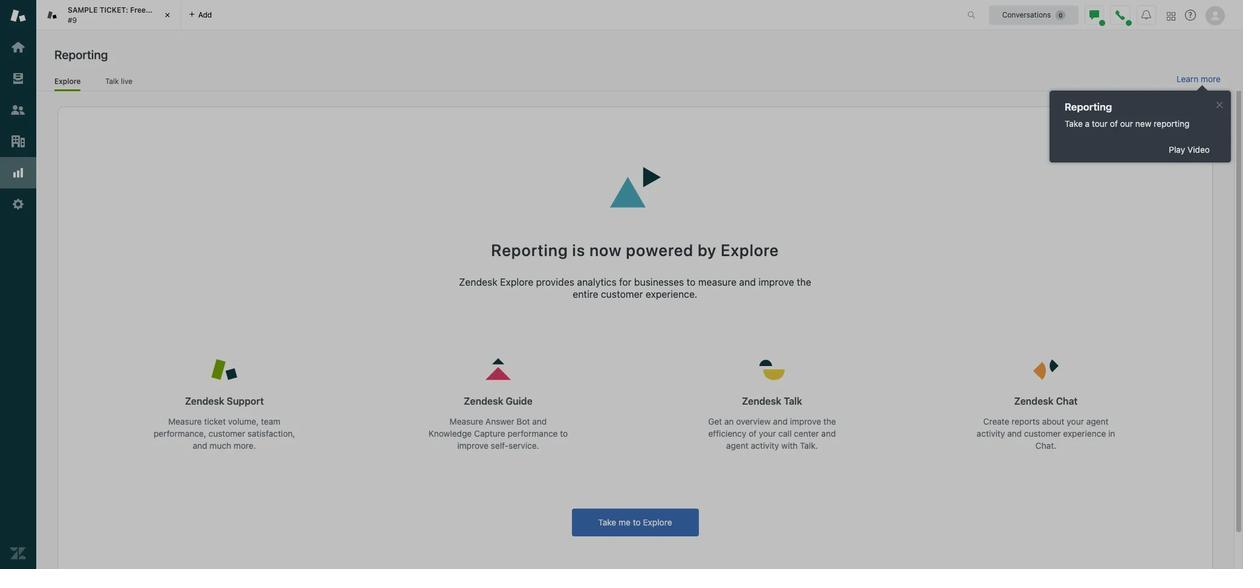 Task type: describe. For each thing, give the bounding box(es) containing it.
zendesk for zendesk support
[[185, 396, 224, 407]]

bot
[[517, 417, 530, 427]]

customer inside create reports about your agent activity and customer experience in chat.
[[1024, 429, 1061, 439]]

agent inside create reports about your agent activity and customer experience in chat.
[[1086, 417, 1109, 427]]

much
[[210, 441, 231, 451]]

your inside create reports about your agent activity and customer experience in chat.
[[1067, 417, 1084, 427]]

views image
[[10, 71, 26, 86]]

call
[[778, 429, 792, 439]]

sample
[[68, 5, 98, 15]]

to inside button
[[633, 518, 641, 528]]

take inside the reporting take a tour of our new reporting
[[1065, 119, 1083, 129]]

now
[[589, 241, 622, 260]]

conversations
[[1002, 10, 1051, 19]]

support
[[227, 396, 264, 407]]

talk live link
[[105, 77, 133, 89]]

explore right by on the right
[[721, 241, 779, 260]]

center
[[794, 429, 819, 439]]

play video button
[[1157, 143, 1222, 157]]

talk.
[[800, 441, 818, 451]]

chat
[[1056, 396, 1078, 407]]

by
[[698, 241, 717, 260]]

volume,
[[228, 417, 259, 427]]

more
[[1201, 74, 1221, 84]]

talk live
[[105, 77, 132, 86]]

businesses
[[634, 277, 684, 288]]

customer inside zendesk explore provides analytics for businesses to measure and improve the entire customer experience.
[[601, 289, 643, 300]]

of inside the reporting take a tour of our new reporting
[[1110, 119, 1118, 129]]

to inside measure answer bot and knowledge capture performance to improve self-service.
[[560, 429, 568, 439]]

video
[[1187, 144, 1210, 155]]

the inside zendesk explore provides analytics for businesses to measure and improve the entire customer experience.
[[797, 277, 811, 288]]

take me to explore
[[598, 518, 672, 528]]

agent inside get an overview and improve the efficiency of your call center and agent activity with talk.
[[726, 441, 748, 451]]

an
[[724, 417, 734, 427]]

#9
[[68, 15, 77, 24]]

zendesk support
[[185, 396, 264, 407]]

zendesk support image
[[10, 8, 26, 24]]

tour
[[1092, 119, 1108, 129]]

explore right views icon
[[54, 77, 81, 86]]

play
[[1169, 144, 1185, 155]]

admin image
[[10, 196, 26, 212]]

and up call
[[773, 417, 788, 427]]

and inside measure answer bot and knowledge capture performance to improve self-service.
[[532, 417, 547, 427]]

✕
[[1216, 99, 1223, 110]]

and right the center
[[821, 429, 836, 439]]

live
[[121, 77, 132, 86]]

our
[[1120, 119, 1133, 129]]

free
[[130, 5, 146, 15]]

performance
[[508, 429, 558, 439]]

about
[[1042, 417, 1064, 427]]

zendesk talk
[[742, 396, 802, 407]]

powered
[[626, 241, 694, 260]]

guide
[[506, 396, 533, 407]]

zendesk products image
[[1167, 12, 1175, 20]]

zendesk chat
[[1014, 396, 1078, 407]]

learn more link
[[1177, 74, 1221, 85]]

is
[[572, 241, 585, 260]]

and inside zendesk explore provides analytics for businesses to measure and improve the entire customer experience.
[[739, 277, 756, 288]]

explore link
[[54, 77, 81, 91]]

measure ticket volume, team performance, customer satisfaction, and much more.
[[154, 417, 295, 451]]

zendesk for zendesk chat
[[1014, 396, 1054, 407]]

explore inside button
[[643, 518, 672, 528]]

get started image
[[10, 39, 26, 55]]

create
[[983, 417, 1009, 427]]

measure answer bot and knowledge capture performance to improve self-service.
[[429, 417, 568, 451]]

to inside zendesk explore provides analytics for businesses to measure and improve the entire customer experience.
[[687, 277, 696, 288]]

measure for zendesk support
[[168, 417, 202, 427]]

create reports about your agent activity and customer experience in chat.
[[977, 417, 1115, 451]]

measure for zendesk guide
[[450, 417, 483, 427]]

tab containing sample ticket: free repair
[[36, 0, 181, 30]]

✕ link
[[1216, 99, 1223, 111]]

reports
[[1012, 417, 1040, 427]]

tabs tab list
[[36, 0, 955, 30]]

learn
[[1177, 74, 1198, 84]]

overview
[[736, 417, 771, 427]]

entire
[[573, 289, 598, 300]]

more.
[[234, 441, 256, 451]]

team
[[261, 417, 280, 427]]

activity inside get an overview and improve the efficiency of your call center and agent activity with talk.
[[751, 441, 779, 451]]

experience.
[[646, 289, 697, 300]]



Task type: locate. For each thing, give the bounding box(es) containing it.
of left our
[[1110, 119, 1118, 129]]

improve
[[758, 277, 794, 288], [790, 417, 821, 427], [457, 441, 488, 451]]

0 vertical spatial take
[[1065, 119, 1083, 129]]

customer down 'for'
[[601, 289, 643, 300]]

take inside take me to explore button
[[598, 518, 616, 528]]

explore
[[54, 77, 81, 86], [721, 241, 779, 260], [500, 277, 533, 288], [643, 518, 672, 528]]

measure inside measure answer bot and knowledge capture performance to improve self-service.
[[450, 417, 483, 427]]

customer inside 'measure ticket volume, team performance, customer satisfaction, and much more.'
[[208, 429, 245, 439]]

reporting take a tour of our new reporting
[[1065, 101, 1190, 129]]

zendesk for zendesk explore provides analytics for businesses to measure and improve the entire customer experience.
[[459, 277, 498, 288]]

zendesk for zendesk talk
[[742, 396, 781, 407]]

improve inside get an overview and improve the efficiency of your call center and agent activity with talk.
[[790, 417, 821, 427]]

reporting for reporting
[[54, 48, 108, 62]]

0 vertical spatial the
[[797, 277, 811, 288]]

zendesk
[[459, 277, 498, 288], [185, 396, 224, 407], [464, 396, 503, 407], [742, 396, 781, 407], [1014, 396, 1054, 407]]

1 vertical spatial of
[[749, 429, 757, 439]]

close image
[[161, 9, 174, 21]]

ticket:
[[100, 5, 128, 15]]

zendesk for zendesk guide
[[464, 396, 503, 407]]

measure
[[168, 417, 202, 427], [450, 417, 483, 427]]

talk inside 'link'
[[105, 77, 119, 86]]

activity down the create
[[977, 429, 1005, 439]]

zendesk explore provides analytics for businesses to measure and improve the entire customer experience.
[[459, 277, 811, 300]]

1 horizontal spatial agent
[[1086, 417, 1109, 427]]

analytics
[[577, 277, 617, 288]]

agent down efficiency
[[726, 441, 748, 451]]

activity down call
[[751, 441, 779, 451]]

performance,
[[154, 429, 206, 439]]

customer up the much
[[208, 429, 245, 439]]

1 vertical spatial the
[[823, 417, 836, 427]]

1 horizontal spatial the
[[823, 417, 836, 427]]

your up experience
[[1067, 417, 1084, 427]]

of inside get an overview and improve the efficiency of your call center and agent activity with talk.
[[749, 429, 757, 439]]

reporting for reporting is now powered by explore
[[491, 241, 568, 260]]

your inside get an overview and improve the efficiency of your call center and agent activity with talk.
[[759, 429, 776, 439]]

0 horizontal spatial take
[[598, 518, 616, 528]]

agent
[[1086, 417, 1109, 427], [726, 441, 748, 451]]

0 horizontal spatial to
[[560, 429, 568, 439]]

improve inside zendesk explore provides analytics for businesses to measure and improve the entire customer experience.
[[758, 277, 794, 288]]

to right me
[[633, 518, 641, 528]]

for
[[619, 277, 632, 288]]

0 horizontal spatial your
[[759, 429, 776, 439]]

and inside create reports about your agent activity and customer experience in chat.
[[1007, 429, 1022, 439]]

improve down capture
[[457, 441, 488, 451]]

of down overview
[[749, 429, 757, 439]]

2 vertical spatial reporting
[[491, 241, 568, 260]]

play video
[[1169, 144, 1210, 155]]

0 vertical spatial activity
[[977, 429, 1005, 439]]

service.
[[509, 441, 539, 451]]

your left call
[[759, 429, 776, 439]]

repair
[[148, 5, 169, 15]]

of
[[1110, 119, 1118, 129], [749, 429, 757, 439]]

2 horizontal spatial customer
[[1024, 429, 1061, 439]]

0 horizontal spatial of
[[749, 429, 757, 439]]

0 horizontal spatial customer
[[208, 429, 245, 439]]

zendesk guide
[[464, 396, 533, 407]]

1 vertical spatial to
[[560, 429, 568, 439]]

0 horizontal spatial activity
[[751, 441, 779, 451]]

0 horizontal spatial talk
[[105, 77, 119, 86]]

1 measure from the left
[[168, 417, 202, 427]]

measure
[[698, 277, 737, 288]]

self-
[[491, 441, 509, 451]]

and
[[739, 277, 756, 288], [532, 417, 547, 427], [773, 417, 788, 427], [821, 429, 836, 439], [1007, 429, 1022, 439], [193, 441, 207, 451]]

new
[[1135, 119, 1151, 129]]

zendesk inside zendesk explore provides analytics for businesses to measure and improve the entire customer experience.
[[459, 277, 498, 288]]

take left a
[[1065, 119, 1083, 129]]

reporting
[[1154, 119, 1190, 129]]

and down "reports"
[[1007, 429, 1022, 439]]

and up "performance"
[[532, 417, 547, 427]]

0 horizontal spatial the
[[797, 277, 811, 288]]

reporting for reporting take a tour of our new reporting
[[1065, 101, 1112, 113]]

get
[[708, 417, 722, 427]]

conversations button
[[989, 5, 1079, 24]]

talk
[[105, 77, 119, 86], [784, 396, 802, 407]]

activity
[[977, 429, 1005, 439], [751, 441, 779, 451]]

main element
[[0, 0, 36, 570]]

capture
[[474, 429, 505, 439]]

and inside 'measure ticket volume, team performance, customer satisfaction, and much more.'
[[193, 441, 207, 451]]

0 horizontal spatial agent
[[726, 441, 748, 451]]

1 horizontal spatial of
[[1110, 119, 1118, 129]]

activity inside create reports about your agent activity and customer experience in chat.
[[977, 429, 1005, 439]]

1 horizontal spatial to
[[633, 518, 641, 528]]

1 vertical spatial take
[[598, 518, 616, 528]]

customer
[[601, 289, 643, 300], [208, 429, 245, 439], [1024, 429, 1061, 439]]

0 vertical spatial talk
[[105, 77, 119, 86]]

1 horizontal spatial measure
[[450, 417, 483, 427]]

knowledge
[[429, 429, 472, 439]]

0 vertical spatial reporting
[[54, 48, 108, 62]]

reporting up a
[[1065, 101, 1112, 113]]

me
[[619, 518, 631, 528]]

the inside get an overview and improve the efficiency of your call center and agent activity with talk.
[[823, 417, 836, 427]]

measure up knowledge
[[450, 417, 483, 427]]

1 vertical spatial talk
[[784, 396, 802, 407]]

improve inside measure answer bot and knowledge capture performance to improve self-service.
[[457, 441, 488, 451]]

sample ticket: free repair #9
[[68, 5, 169, 24]]

reporting image
[[10, 165, 26, 181]]

explore left provides
[[500, 277, 533, 288]]

reporting is now powered by explore
[[491, 241, 779, 260]]

0 horizontal spatial reporting
[[54, 48, 108, 62]]

get help image
[[1185, 10, 1196, 21]]

provides
[[536, 277, 574, 288]]

with
[[781, 441, 798, 451]]

measure up performance,
[[168, 417, 202, 427]]

satisfaction,
[[248, 429, 295, 439]]

and right measure
[[739, 277, 756, 288]]

0 vertical spatial of
[[1110, 119, 1118, 129]]

1 vertical spatial agent
[[726, 441, 748, 451]]

experience
[[1063, 429, 1106, 439]]

1 horizontal spatial your
[[1067, 417, 1084, 427]]

answer
[[485, 417, 514, 427]]

learn more
[[1177, 74, 1221, 84]]

2 vertical spatial to
[[633, 518, 641, 528]]

1 horizontal spatial reporting
[[491, 241, 568, 260]]

tab
[[36, 0, 181, 30]]

organizations image
[[10, 134, 26, 149]]

0 vertical spatial improve
[[758, 277, 794, 288]]

talk up call
[[784, 396, 802, 407]]

improve right measure
[[758, 277, 794, 288]]

2 horizontal spatial to
[[687, 277, 696, 288]]

1 horizontal spatial take
[[1065, 119, 1083, 129]]

get an overview and improve the efficiency of your call center and agent activity with talk.
[[708, 417, 836, 451]]

2 measure from the left
[[450, 417, 483, 427]]

reporting up explore "link"
[[54, 48, 108, 62]]

1 vertical spatial your
[[759, 429, 776, 439]]

to right "performance"
[[560, 429, 568, 439]]

2 vertical spatial improve
[[457, 441, 488, 451]]

and left the much
[[193, 441, 207, 451]]

improve up the center
[[790, 417, 821, 427]]

to
[[687, 277, 696, 288], [560, 429, 568, 439], [633, 518, 641, 528]]

chat.
[[1035, 441, 1056, 451]]

explore inside zendesk explore provides analytics for businesses to measure and improve the entire customer experience.
[[500, 277, 533, 288]]

1 vertical spatial activity
[[751, 441, 779, 451]]

reporting inside the reporting take a tour of our new reporting
[[1065, 101, 1112, 113]]

ticket
[[204, 417, 226, 427]]

to up experience.
[[687, 277, 696, 288]]

0 vertical spatial agent
[[1086, 417, 1109, 427]]

customers image
[[10, 102, 26, 118]]

reporting
[[54, 48, 108, 62], [1065, 101, 1112, 113], [491, 241, 568, 260]]

efficiency
[[708, 429, 746, 439]]

2 horizontal spatial reporting
[[1065, 101, 1112, 113]]

take left me
[[598, 518, 616, 528]]

in
[[1108, 429, 1115, 439]]

take
[[1065, 119, 1083, 129], [598, 518, 616, 528]]

talk left live
[[105, 77, 119, 86]]

0 vertical spatial to
[[687, 277, 696, 288]]

a
[[1085, 119, 1090, 129]]

customer up chat.
[[1024, 429, 1061, 439]]

0 horizontal spatial measure
[[168, 417, 202, 427]]

take me to explore button
[[572, 509, 699, 537]]

1 horizontal spatial talk
[[784, 396, 802, 407]]

reporting up provides
[[491, 241, 568, 260]]

0 vertical spatial your
[[1067, 417, 1084, 427]]

1 horizontal spatial activity
[[977, 429, 1005, 439]]

explore right me
[[643, 518, 672, 528]]

your
[[1067, 417, 1084, 427], [759, 429, 776, 439]]

1 vertical spatial reporting
[[1065, 101, 1112, 113]]

measure inside 'measure ticket volume, team performance, customer satisfaction, and much more.'
[[168, 417, 202, 427]]

agent up experience
[[1086, 417, 1109, 427]]

the
[[797, 277, 811, 288], [823, 417, 836, 427]]

zendesk image
[[10, 546, 26, 562]]

1 horizontal spatial customer
[[601, 289, 643, 300]]

1 vertical spatial improve
[[790, 417, 821, 427]]



Task type: vqa. For each thing, say whether or not it's contained in the screenshot.
Call
yes



